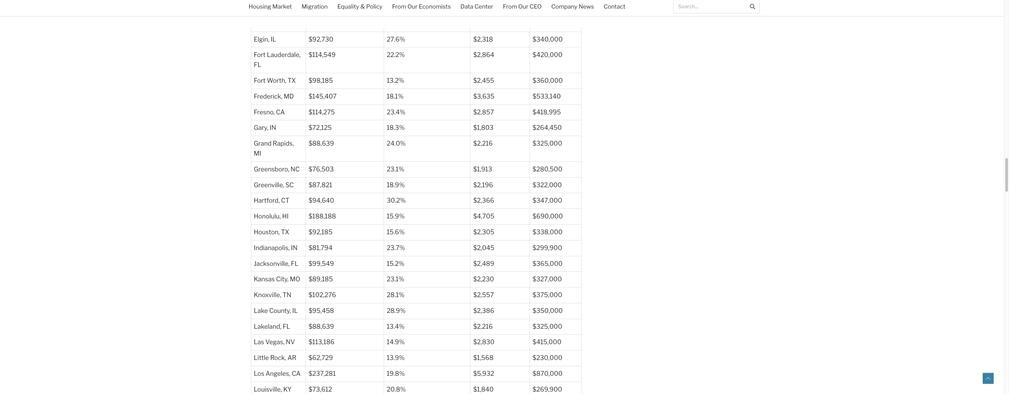 Task type: vqa. For each thing, say whether or not it's contained in the screenshot.


Task type: describe. For each thing, give the bounding box(es) containing it.
kansas
[[254, 276, 275, 283]]

$145,407
[[309, 93, 337, 100]]

from our ceo
[[503, 3, 542, 10]]

knoxville,
[[254, 292, 281, 299]]

$102,276
[[309, 292, 336, 299]]

15.2%
[[387, 260, 404, 268]]

$1,803
[[473, 124, 494, 132]]

worth,
[[267, 77, 286, 84]]

$1,568
[[473, 355, 494, 362]]

$94,640
[[309, 197, 334, 205]]

ky
[[283, 387, 292, 394]]

honolulu, hi
[[254, 213, 290, 220]]

1 horizontal spatial mi
[[277, 4, 284, 11]]

detroit, mi
[[254, 4, 286, 11]]

elgin,
[[254, 36, 269, 43]]

fort worth, tx
[[254, 77, 297, 84]]

$2,455
[[473, 77, 494, 84]]

louisville,
[[254, 387, 282, 394]]

city,
[[276, 276, 289, 283]]

greenville, sc
[[254, 182, 295, 189]]

$280,500
[[533, 166, 563, 173]]

$533,140
[[533, 93, 561, 100]]

$365,000
[[533, 260, 563, 268]]

greensboro,
[[254, 166, 289, 173]]

economists
[[419, 3, 451, 10]]

little
[[254, 355, 269, 362]]

1 horizontal spatial il
[[292, 308, 298, 315]]

$95,458
[[309, 308, 334, 315]]

$113,186
[[309, 339, 335, 346]]

$340,000
[[533, 36, 563, 43]]

$4,705
[[473, 213, 495, 220]]

13.9%
[[387, 355, 405, 362]]

elgin, il
[[254, 36, 278, 43]]

honolulu,
[[254, 213, 281, 220]]

fresno, ca
[[254, 109, 286, 116]]

$88,639 for lakeland, fl
[[309, 323, 334, 331]]

18.9%
[[387, 182, 405, 189]]

$76,503
[[309, 166, 334, 173]]

$114,275
[[309, 109, 335, 116]]

equality
[[337, 3, 359, 10]]

$62,729
[[309, 355, 333, 362]]

from for from our economists
[[392, 3, 406, 10]]

15.9%
[[387, 213, 405, 220]]

$1,295
[[473, 4, 493, 11]]

$325,000 for 13.4%
[[533, 323, 562, 331]]

19.4%
[[387, 4, 405, 11]]

center
[[475, 3, 493, 10]]

company news
[[551, 3, 594, 10]]

fort lauderdale, fl
[[254, 51, 301, 69]]

in for indianapolis,
[[291, 245, 298, 252]]

$870,000
[[533, 371, 563, 378]]

$269,900
[[533, 387, 562, 394]]

policy
[[366, 3, 383, 10]]

$347,000
[[533, 197, 562, 205]]

$2,045
[[473, 245, 495, 252]]

nc
[[291, 166, 300, 173]]

from our ceo link
[[498, 0, 547, 14]]

indianapolis,
[[254, 245, 290, 252]]

$690,000
[[533, 213, 563, 220]]

angeles,
[[266, 371, 291, 378]]

20.8%
[[387, 387, 406, 394]]

fort for fort worth, tx
[[254, 77, 266, 84]]

housing
[[249, 3, 271, 10]]

fl for lakeland, fl
[[283, 323, 290, 331]]

data
[[461, 3, 473, 10]]

los angeles, ca
[[254, 371, 302, 378]]

$375,000
[[533, 292, 562, 299]]

migration
[[302, 3, 328, 10]]

$2,216 for 13.4%
[[473, 323, 493, 331]]

$72,125
[[309, 124, 332, 132]]

$188,188
[[309, 213, 336, 220]]

$237,281
[[309, 371, 336, 378]]

0 vertical spatial ca
[[276, 109, 285, 116]]

las vegas, nv
[[254, 339, 296, 346]]

lake
[[254, 308, 268, 315]]

$81,794
[[309, 245, 333, 252]]

jacksonville,
[[254, 260, 290, 268]]

search image
[[750, 4, 756, 9]]

rock,
[[270, 355, 286, 362]]

$2,216 for 24.0%
[[473, 140, 493, 147]]

$2,386
[[473, 308, 494, 315]]

grand rapids, mi
[[254, 140, 294, 157]]

$5,932
[[473, 371, 494, 378]]

$3,635
[[473, 93, 495, 100]]

&
[[361, 3, 365, 10]]

in for gary,
[[270, 124, 276, 132]]

23.4%
[[387, 109, 406, 116]]

Search... search field
[[674, 0, 746, 13]]

mi inside grand rapids, mi
[[254, 150, 261, 157]]

$2,864
[[473, 51, 494, 59]]



Task type: locate. For each thing, give the bounding box(es) containing it.
il right "elgin," at the top of page
[[271, 36, 276, 43]]

kansas city, mo
[[254, 276, 302, 283]]

1 vertical spatial fl
[[291, 260, 298, 268]]

$2,216
[[473, 140, 493, 147], [473, 323, 493, 331]]

1 $325,000 from the top
[[533, 140, 562, 147]]

1 horizontal spatial in
[[291, 245, 298, 252]]

23.1% down '15.2%'
[[387, 276, 404, 283]]

0 horizontal spatial ca
[[276, 109, 285, 116]]

in right gary,
[[270, 124, 276, 132]]

knoxville, tn
[[254, 292, 293, 299]]

mi
[[277, 4, 284, 11], [254, 150, 261, 157]]

1 horizontal spatial our
[[518, 3, 529, 10]]

louisville, ky
[[254, 387, 293, 394]]

2 vertical spatial fl
[[283, 323, 290, 331]]

$98,185
[[309, 77, 333, 84]]

frederick,
[[254, 93, 282, 100]]

27.6%
[[387, 36, 405, 43]]

fort
[[254, 51, 266, 59], [254, 77, 266, 84]]

$325,000 down $350,000
[[533, 323, 562, 331]]

2 $88,639 from the top
[[309, 323, 334, 331]]

$88,639 for grand rapids, mi
[[309, 140, 334, 147]]

0 vertical spatial il
[[271, 36, 276, 43]]

$88,639 down '$72,125'
[[309, 140, 334, 147]]

fort left worth,
[[254, 77, 266, 84]]

from for from our ceo
[[503, 3, 517, 10]]

None search field
[[674, 0, 760, 13]]

14.9%
[[387, 339, 405, 346]]

0 vertical spatial $88,639
[[309, 140, 334, 147]]

$2,230
[[473, 276, 494, 283]]

from
[[392, 3, 406, 10], [503, 3, 517, 10]]

23.1% for $76,503
[[387, 166, 404, 173]]

$350,000
[[533, 308, 563, 315]]

mi right detroit,
[[277, 4, 284, 11]]

24.0%
[[387, 140, 406, 147]]

23.7%
[[387, 245, 405, 252]]

0 vertical spatial in
[[270, 124, 276, 132]]

1 fort from the top
[[254, 51, 266, 59]]

1 our from the left
[[408, 3, 418, 10]]

$338,000
[[533, 229, 563, 236]]

1 vertical spatial $325,000
[[533, 323, 562, 331]]

fl for jacksonville, fl
[[291, 260, 298, 268]]

$2,857
[[473, 109, 494, 116]]

$88,639 down $95,458
[[309, 323, 334, 331]]

0 horizontal spatial in
[[270, 124, 276, 132]]

md
[[284, 93, 294, 100]]

1 horizontal spatial fl
[[283, 323, 290, 331]]

in right indianapolis,
[[291, 245, 298, 252]]

fl up fort worth, tx
[[254, 61, 261, 69]]

$189,900
[[533, 4, 562, 11]]

0 vertical spatial $2,216
[[473, 140, 493, 147]]

il right county,
[[292, 308, 298, 315]]

1 $88,639 from the top
[[309, 140, 334, 147]]

22.2%
[[387, 51, 405, 59]]

fl inside fort lauderdale, fl
[[254, 61, 261, 69]]

from our economists
[[392, 3, 451, 10]]

$2,216 down $1,803 on the left top of page
[[473, 140, 493, 147]]

$88,639
[[309, 140, 334, 147], [309, 323, 334, 331]]

indianapolis, in
[[254, 245, 299, 252]]

ar
[[288, 355, 296, 362]]

company
[[551, 3, 578, 10]]

equality & policy
[[337, 3, 383, 10]]

$325,000 for 24.0%
[[533, 140, 562, 147]]

housing market
[[249, 3, 292, 10]]

fort inside fort lauderdale, fl
[[254, 51, 266, 59]]

2 our from the left
[[518, 3, 529, 10]]

18.1%
[[387, 93, 404, 100]]

our for economists
[[408, 3, 418, 10]]

2 23.1% from the top
[[387, 276, 404, 283]]

$2,830
[[473, 339, 495, 346]]

fl up mo
[[291, 260, 298, 268]]

1 vertical spatial il
[[292, 308, 298, 315]]

$89,185
[[309, 276, 333, 283]]

1 from from the left
[[392, 3, 406, 10]]

nv
[[286, 339, 295, 346]]

our for ceo
[[518, 3, 529, 10]]

$2,305
[[473, 229, 494, 236]]

1 horizontal spatial ca
[[292, 371, 301, 378]]

lauderdale,
[[267, 51, 301, 59]]

2 $325,000 from the top
[[533, 323, 562, 331]]

28.1%
[[387, 292, 405, 299]]

$418,995
[[533, 109, 561, 116]]

1 vertical spatial mi
[[254, 150, 261, 157]]

jacksonville, fl
[[254, 260, 300, 268]]

0 vertical spatial fort
[[254, 51, 266, 59]]

contact
[[604, 3, 626, 10]]

13.4%
[[387, 323, 405, 331]]

$322,000
[[533, 182, 562, 189]]

little rock, ar
[[254, 355, 298, 362]]

$2,216 down $2,386
[[473, 323, 493, 331]]

from left ceo
[[503, 3, 517, 10]]

data center
[[461, 3, 493, 10]]

19.8%
[[387, 371, 405, 378]]

1 $2,216 from the top
[[473, 140, 493, 147]]

2 from from the left
[[503, 3, 517, 10]]

lakeland, fl
[[254, 323, 292, 331]]

0 vertical spatial tx
[[288, 77, 296, 84]]

1 horizontal spatial from
[[503, 3, 517, 10]]

23.1% for $89,185
[[387, 276, 404, 283]]

mo
[[290, 276, 300, 283]]

23.1% up 18.9%
[[387, 166, 404, 173]]

0 horizontal spatial il
[[271, 36, 276, 43]]

news
[[579, 3, 594, 10]]

1 vertical spatial ca
[[292, 371, 301, 378]]

tx down hi
[[281, 229, 289, 236]]

fort down "elgin," at the top of page
[[254, 51, 266, 59]]

28.9%
[[387, 308, 406, 315]]

greenville,
[[254, 182, 284, 189]]

vegas,
[[266, 339, 285, 346]]

1 vertical spatial in
[[291, 245, 298, 252]]

fl up nv
[[283, 323, 290, 331]]

1 vertical spatial 23.1%
[[387, 276, 404, 283]]

$415,000
[[533, 339, 562, 346]]

1 vertical spatial tx
[[281, 229, 289, 236]]

0 vertical spatial $325,000
[[533, 140, 562, 147]]

2 fort from the top
[[254, 77, 266, 84]]

fl
[[254, 61, 261, 69], [291, 260, 298, 268], [283, 323, 290, 331]]

$2,196
[[473, 182, 493, 189]]

tx
[[288, 77, 296, 84], [281, 229, 289, 236]]

migration link
[[297, 0, 333, 14]]

2 horizontal spatial fl
[[291, 260, 298, 268]]

0 vertical spatial mi
[[277, 4, 284, 11]]

$73,612
[[309, 387, 332, 394]]

1 23.1% from the top
[[387, 166, 404, 173]]

0 horizontal spatial our
[[408, 3, 418, 10]]

2 $2,216 from the top
[[473, 323, 493, 331]]

mi down grand
[[254, 150, 261, 157]]

il
[[271, 36, 276, 43], [292, 308, 298, 315]]

gary, in
[[254, 124, 278, 132]]

$2,318
[[473, 36, 493, 43]]

0 horizontal spatial from
[[392, 3, 406, 10]]

grand
[[254, 140, 272, 147]]

$360,000
[[533, 77, 563, 84]]

tx right worth,
[[288, 77, 296, 84]]

23.1%
[[387, 166, 404, 173], [387, 276, 404, 283]]

fort for fort lauderdale, fl
[[254, 51, 266, 59]]

0 vertical spatial 23.1%
[[387, 166, 404, 173]]

ct
[[281, 197, 289, 205]]

0 horizontal spatial fl
[[254, 61, 261, 69]]

company news link
[[547, 0, 599, 14]]

our right 19.4%
[[408, 3, 418, 10]]

18.3%
[[387, 124, 405, 132]]

in
[[270, 124, 276, 132], [291, 245, 298, 252]]

hi
[[282, 213, 289, 220]]

1 vertical spatial $2,216
[[473, 323, 493, 331]]

lake county, il
[[254, 308, 299, 315]]

our left ceo
[[518, 3, 529, 10]]

1 vertical spatial $88,639
[[309, 323, 334, 331]]

$325,000 down the $264,450
[[533, 140, 562, 147]]

from right policy
[[392, 3, 406, 10]]

0 horizontal spatial mi
[[254, 150, 261, 157]]

1 vertical spatial fort
[[254, 77, 266, 84]]

$299,900
[[533, 245, 562, 252]]

fresno,
[[254, 109, 275, 116]]

$264,450
[[533, 124, 562, 132]]

rapids,
[[273, 140, 294, 147]]

ca down ar
[[292, 371, 301, 378]]

$2,489
[[473, 260, 494, 268]]

ca right fresno,
[[276, 109, 285, 116]]

$230,000
[[533, 355, 563, 362]]

0 vertical spatial fl
[[254, 61, 261, 69]]

our
[[408, 3, 418, 10], [518, 3, 529, 10]]



